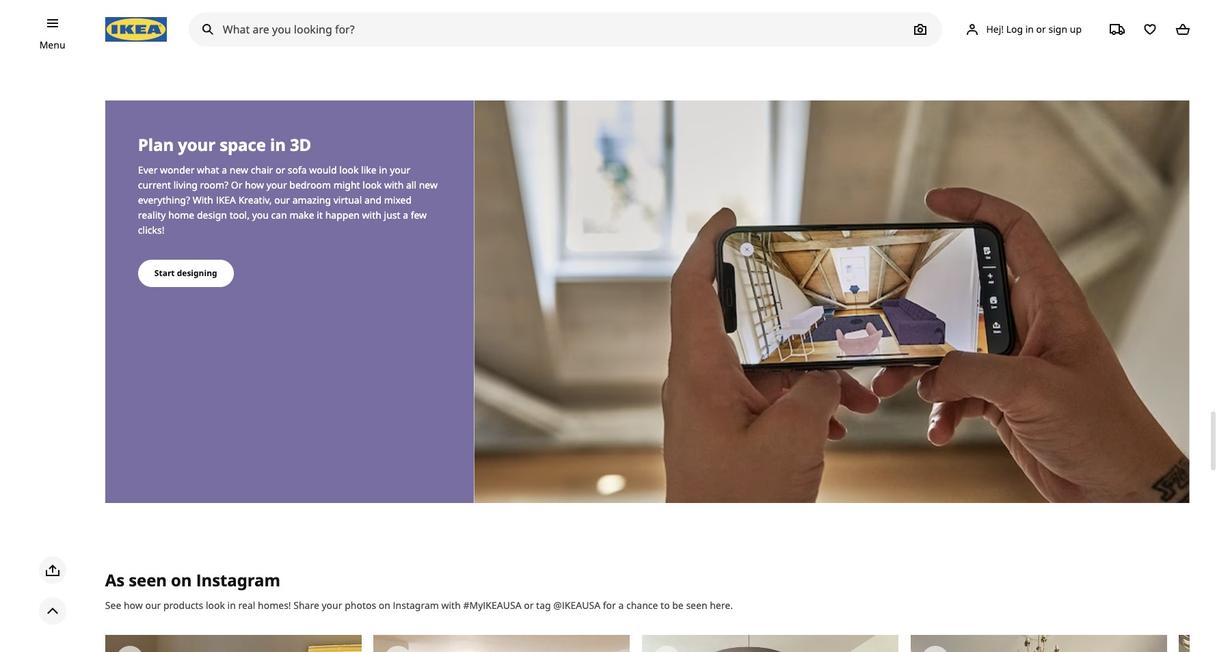 Task type: vqa. For each thing, say whether or not it's contained in the screenshot.
seen
yes



Task type: describe. For each thing, give the bounding box(es) containing it.
make
[[290, 209, 314, 222]]

a natural lohals rug, flatwoven image
[[911, 635, 1167, 652]]

everything?
[[138, 194, 190, 207]]

0 horizontal spatial a
[[222, 164, 227, 177]]

in left 3d
[[270, 134, 286, 156]]

your down chair
[[266, 179, 287, 192]]

room?
[[200, 179, 229, 192]]

as seen on instagram
[[105, 569, 280, 592]]

chair
[[251, 164, 273, 177]]

menu
[[39, 38, 65, 51]]

an ash/white lauters table lamp with light bulb image
[[105, 635, 362, 652]]

sofa
[[288, 164, 307, 177]]

products
[[163, 599, 203, 612]]

ikea kreativ page image
[[474, 101, 1190, 504]]

just
[[384, 209, 400, 222]]

ikea logotype, go to start page image
[[105, 17, 167, 42]]

in inside the ever wonder what a new chair or sofa would look like in your current living room? or how your bedroom might look with all new everything? with ikea kreativ, our amazing virtual and mixed reality home design tool, you can make it happen with just a few clicks!
[[379, 164, 387, 177]]

0 vertical spatial instagram
[[196, 569, 280, 592]]

0 vertical spatial on
[[171, 569, 192, 592]]

0 horizontal spatial our
[[145, 599, 161, 612]]

home
[[168, 209, 194, 222]]

designing
[[177, 268, 217, 279]]

1 horizontal spatial new
[[419, 179, 438, 192]]

hej! log in or sign up
[[986, 22, 1082, 35]]

1 horizontal spatial with
[[384, 179, 404, 192]]

reality
[[138, 209, 166, 222]]

0 vertical spatial or
[[1037, 22, 1046, 35]]

space
[[220, 134, 266, 156]]

up
[[1070, 22, 1082, 35]]

design
[[197, 209, 227, 222]]

your up all
[[390, 164, 410, 177]]

start designing button
[[138, 260, 234, 287]]

mixed
[[384, 194, 412, 207]]

tag
[[536, 599, 551, 612]]

like
[[361, 164, 377, 177]]

1 vertical spatial look
[[363, 179, 382, 192]]

tool,
[[230, 209, 250, 222]]

what
[[197, 164, 219, 177]]

as
[[105, 569, 125, 592]]

you
[[252, 209, 269, 222]]

to
[[661, 599, 670, 612]]

ikea
[[216, 194, 236, 207]]

0 horizontal spatial with
[[362, 209, 382, 222]]

might
[[333, 179, 360, 192]]

clicks!
[[138, 224, 164, 237]]

our inside the ever wonder what a new chair or sofa would look like in your current living room? or how your bedroom might look with all new everything? with ikea kreativ, our amazing virtual and mixed reality home design tool, you can make it happen with just a few clicks!
[[274, 194, 290, 207]]

1 vertical spatial instagram
[[393, 599, 439, 612]]

wonder
[[160, 164, 195, 177]]

@ikeausa
[[553, 599, 601, 612]]

be
[[672, 599, 684, 612]]

few
[[411, 209, 427, 222]]

0 horizontal spatial seen
[[129, 569, 167, 592]]

1 horizontal spatial on
[[379, 599, 390, 612]]

would
[[309, 164, 337, 177]]

Search by product text field
[[189, 12, 943, 47]]

log
[[1006, 22, 1023, 35]]

2 vertical spatial a
[[619, 599, 624, 612]]



Task type: locate. For each thing, give the bounding box(es) containing it.
happen
[[325, 209, 360, 222]]

2 vertical spatial or
[[524, 599, 534, 612]]

hej! log in or sign up link
[[948, 16, 1098, 43]]

or
[[231, 179, 242, 192]]

look up and
[[363, 179, 382, 192]]

1 horizontal spatial instagram
[[393, 599, 439, 612]]

0 horizontal spatial look
[[206, 599, 225, 612]]

new up or
[[230, 164, 248, 177]]

look
[[339, 164, 359, 177], [363, 179, 382, 192], [206, 599, 225, 612]]

our
[[274, 194, 290, 207], [145, 599, 161, 612]]

1 horizontal spatial a
[[403, 209, 408, 222]]

0 vertical spatial a
[[222, 164, 227, 177]]

in right like
[[379, 164, 387, 177]]

1 vertical spatial with
[[362, 209, 382, 222]]

2 horizontal spatial a
[[619, 599, 624, 612]]

with down and
[[362, 209, 382, 222]]

ever wonder what a new chair or sofa would look like in your current living room? or how your bedroom might look with all new everything? with ikea kreativ, our amazing virtual and mixed reality home design tool, you can make it happen with just a few clicks!
[[138, 164, 438, 237]]

how inside the ever wonder what a new chair or sofa would look like in your current living room? or how your bedroom might look with all new everything? with ikea kreativ, our amazing virtual and mixed reality home design tool, you can make it happen with just a few clicks!
[[245, 179, 264, 192]]

with
[[384, 179, 404, 192], [362, 209, 382, 222], [441, 599, 461, 612]]

ever
[[138, 164, 158, 177]]

1 horizontal spatial look
[[339, 164, 359, 177]]

a medium gray stoense rug, low pile in the living room image
[[642, 635, 899, 652]]

instagram right photos
[[393, 599, 439, 612]]

with
[[193, 194, 213, 207]]

with up mixed
[[384, 179, 404, 192]]

photos
[[345, 599, 376, 612]]

0 horizontal spatial on
[[171, 569, 192, 592]]

your
[[178, 134, 215, 156], [390, 164, 410, 177], [266, 179, 287, 192], [322, 599, 342, 612]]

start
[[154, 268, 175, 279]]

1 horizontal spatial seen
[[686, 599, 708, 612]]

amazing
[[293, 194, 331, 207]]

0 vertical spatial how
[[245, 179, 264, 192]]

0 vertical spatial new
[[230, 164, 248, 177]]

instagram up the real at left
[[196, 569, 280, 592]]

1 vertical spatial new
[[419, 179, 438, 192]]

2 vertical spatial look
[[206, 599, 225, 612]]

in left the real at left
[[227, 599, 236, 612]]

real
[[238, 599, 255, 612]]

or left sofa
[[276, 164, 285, 177]]

1 vertical spatial or
[[276, 164, 285, 177]]

homes!
[[258, 599, 291, 612]]

new right all
[[419, 179, 438, 192]]

a walnut veneer stockholm coffee table image
[[374, 635, 630, 652]]

a handmade multicolor/red brönden low pile rug in the living room image
[[1179, 635, 1217, 652]]

2 horizontal spatial with
[[441, 599, 461, 612]]

with left the #myikeausa
[[441, 599, 461, 612]]

plan your space in 3d
[[138, 134, 311, 156]]

or
[[1037, 22, 1046, 35], [276, 164, 285, 177], [524, 599, 534, 612]]

0 horizontal spatial new
[[230, 164, 248, 177]]

hej!
[[986, 22, 1004, 35]]

a
[[222, 164, 227, 177], [403, 209, 408, 222], [619, 599, 624, 612]]

or left "tag"
[[524, 599, 534, 612]]

0 vertical spatial look
[[339, 164, 359, 177]]

or inside the ever wonder what a new chair or sofa would look like in your current living room? or how your bedroom might look with all new everything? with ikea kreativ, our amazing virtual and mixed reality home design tool, you can make it happen with just a few clicks!
[[276, 164, 285, 177]]

2 vertical spatial with
[[441, 599, 461, 612]]

in right log
[[1026, 22, 1034, 35]]

1 vertical spatial how
[[124, 599, 143, 612]]

1 horizontal spatial our
[[274, 194, 290, 207]]

1 horizontal spatial or
[[524, 599, 534, 612]]

1 vertical spatial a
[[403, 209, 408, 222]]

virtual
[[333, 194, 362, 207]]

1 vertical spatial our
[[145, 599, 161, 612]]

seen right be
[[686, 599, 708, 612]]

your right "share"
[[322, 599, 342, 612]]

a left few
[[403, 209, 408, 222]]

new
[[230, 164, 248, 177], [419, 179, 438, 192]]

how up kreativ,
[[245, 179, 264, 192]]

seen
[[129, 569, 167, 592], [686, 599, 708, 612]]

kreativ,
[[238, 194, 272, 207]]

on up the products
[[171, 569, 192, 592]]

sign
[[1049, 22, 1068, 35]]

our left the products
[[145, 599, 161, 612]]

seen right as
[[129, 569, 167, 592]]

None search field
[[189, 12, 943, 47]]

1 horizontal spatial how
[[245, 179, 264, 192]]

for
[[603, 599, 616, 612]]

current
[[138, 179, 171, 192]]

0 horizontal spatial how
[[124, 599, 143, 612]]

menu button
[[39, 38, 65, 53]]

0 vertical spatial with
[[384, 179, 404, 192]]

and
[[364, 194, 382, 207]]

a right for
[[619, 599, 624, 612]]

1 vertical spatial on
[[379, 599, 390, 612]]

3d
[[290, 134, 311, 156]]

share
[[294, 599, 319, 612]]

2 horizontal spatial look
[[363, 179, 382, 192]]

in
[[1026, 22, 1034, 35], [270, 134, 286, 156], [379, 164, 387, 177], [227, 599, 236, 612]]

see
[[105, 599, 121, 612]]

#myikeausa
[[463, 599, 522, 612]]

your up 'what'
[[178, 134, 215, 156]]

0 horizontal spatial or
[[276, 164, 285, 177]]

0 horizontal spatial instagram
[[196, 569, 280, 592]]

our up can
[[274, 194, 290, 207]]

bedroom
[[290, 179, 331, 192]]

0 vertical spatial our
[[274, 194, 290, 207]]

0 vertical spatial seen
[[129, 569, 167, 592]]

girl in room image
[[105, 0, 824, 57]]

see how our products look in real homes! share your photos on instagram with #myikeausa or tag @ikeausa for a chance to be seen here.
[[105, 599, 733, 612]]

look up might
[[339, 164, 359, 177]]

can
[[271, 209, 287, 222]]

on right photos
[[379, 599, 390, 612]]

start designing
[[154, 268, 217, 279]]

2 horizontal spatial or
[[1037, 22, 1046, 35]]

1 vertical spatial seen
[[686, 599, 708, 612]]

plan
[[138, 134, 174, 156]]

here.
[[710, 599, 733, 612]]

chance
[[626, 599, 658, 612]]

it
[[317, 209, 323, 222]]

living
[[174, 179, 198, 192]]

on
[[171, 569, 192, 592], [379, 599, 390, 612]]

instagram
[[196, 569, 280, 592], [393, 599, 439, 612]]

how
[[245, 179, 264, 192], [124, 599, 143, 612]]

how right see
[[124, 599, 143, 612]]

or left sign
[[1037, 22, 1046, 35]]

look left the real at left
[[206, 599, 225, 612]]

a right 'what'
[[222, 164, 227, 177]]

all
[[406, 179, 417, 192]]



